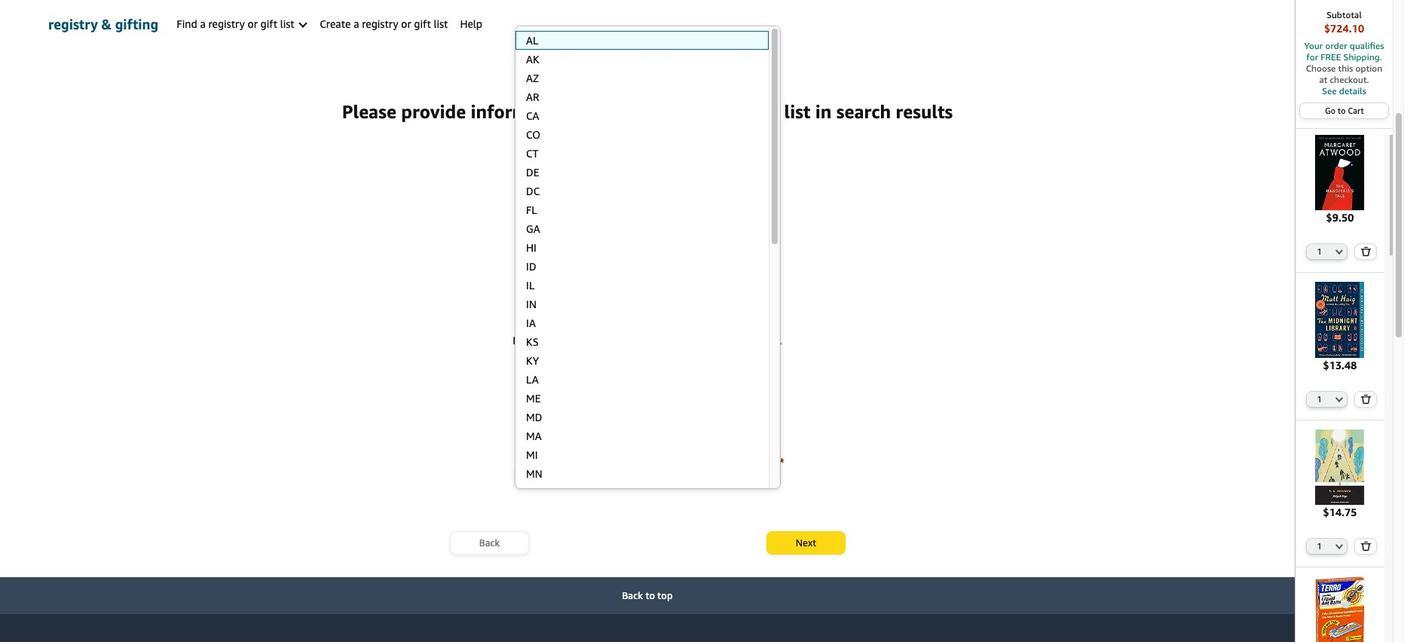 Task type: locate. For each thing, give the bounding box(es) containing it.
search up first and last name text box
[[645, 182, 676, 195]]

1 gift from the left
[[261, 17, 277, 30]]

1 left dropdown image
[[1318, 541, 1322, 551]]

gifters will use this to search for your gift list
[[538, 182, 757, 195]]

2 a from the left
[[354, 17, 359, 30]]

me
[[526, 392, 541, 405]]

0 horizontal spatial back
[[479, 537, 500, 549]]

help link
[[454, 0, 489, 48]]

ms
[[526, 486, 541, 499]]

2 horizontal spatial registry
[[362, 17, 399, 30]]

list for find a registry or gift list
[[280, 17, 295, 30]]

to right "go"
[[1339, 106, 1347, 115]]

ak link
[[516, 50, 769, 69]]

use
[[593, 182, 609, 195]]

list box
[[515, 31, 769, 642]]

registry & gifting link
[[48, 0, 159, 48]]

al ak az ar ca co ct de dc fl ga hi id il in ia ks ky la me md ma mi mn ms
[[526, 34, 543, 499]]

option
[[1356, 63, 1383, 74]]

gift left help
[[414, 17, 431, 30]]

1 delete image from the top
[[1361, 247, 1372, 257]]

search right in
[[837, 101, 891, 122]]

ms link
[[516, 483, 769, 502]]

a
[[200, 17, 206, 30], [354, 17, 359, 30]]

2 delete image from the top
[[1361, 394, 1372, 404]]

al
[[526, 34, 539, 47]]

back for back
[[479, 537, 500, 549]]

ks
[[526, 336, 539, 348]]

next
[[796, 537, 817, 549]]

step 1 of 4
[[620, 41, 676, 54]]

your
[[741, 101, 780, 122], [695, 182, 717, 195], [570, 334, 592, 347]]

will
[[573, 182, 590, 195]]

mn link
[[516, 464, 769, 483]]

to left top
[[646, 590, 655, 602]]

1 horizontal spatial back
[[622, 590, 643, 602]]

in
[[816, 101, 832, 122]]

1 horizontal spatial gift
[[414, 17, 431, 30]]

create a registry or gift list
[[320, 17, 448, 30]]

1 up the midnight library: a gma book club pick (a novel) image
[[1318, 247, 1322, 257]]

find a registry or gift list link
[[171, 0, 314, 48]]

back for back to top
[[622, 590, 643, 602]]

qualifies
[[1350, 40, 1385, 51]]

a right find
[[200, 17, 206, 30]]

provide
[[401, 101, 466, 122]]

ca
[[526, 109, 540, 122]]

ak
[[526, 53, 540, 66]]

0 vertical spatial for
[[1307, 51, 1319, 63]]

go to cart link
[[1301, 103, 1389, 118]]

the handmaid&#39;s tale image
[[1303, 135, 1378, 211]]

az
[[526, 72, 539, 84]]

your right "find"
[[741, 101, 780, 122]]

gift
[[261, 17, 277, 30], [414, 17, 431, 30]]

ia
[[526, 317, 536, 330]]

gifting
[[115, 16, 159, 32]]

1
[[646, 41, 653, 54], [1318, 247, 1322, 257], [1318, 394, 1322, 404], [1318, 541, 1322, 551]]

ct
[[526, 147, 539, 160]]

ar
[[526, 90, 540, 103]]

1 horizontal spatial registry
[[208, 17, 245, 30]]

or right find
[[248, 17, 258, 30]]

None text field
[[516, 268, 780, 292]]

1 a from the left
[[200, 17, 206, 30]]

0 vertical spatial your
[[741, 101, 780, 122]]

delete image
[[1361, 247, 1372, 257], [1361, 394, 1372, 404]]

2 gift from the left
[[414, 17, 431, 30]]

choose
[[1306, 63, 1336, 74]]

list
[[280, 17, 295, 30], [434, 17, 448, 30], [785, 101, 811, 122]]

delete image for $9.50
[[1361, 247, 1372, 257]]

0 horizontal spatial or
[[248, 17, 258, 30]]

1 up the malgudi days (penguin classics) image
[[1318, 394, 1322, 404]]

list left in
[[785, 101, 811, 122]]

the midnight library: a gma book club pick (a novel) image
[[1303, 282, 1378, 358]]

1 vertical spatial for
[[678, 182, 692, 195]]

1 horizontal spatial for
[[1307, 51, 1319, 63]]

$14.75
[[1324, 506, 1358, 519]]

1 vertical spatial back
[[622, 590, 643, 602]]

az link
[[516, 69, 769, 87]]

subtotal
[[1327, 9, 1362, 20]]

fl link
[[516, 201, 769, 219]]

your left date
[[570, 334, 592, 347]]

for inside the your order qualifies for free shipping. choose this option at checkout. see details
[[1307, 51, 1319, 63]]

checkout.
[[1331, 74, 1370, 85]]

1 horizontal spatial your
[[695, 182, 717, 195]]

2 vertical spatial your
[[570, 334, 592, 347]]

a for create
[[354, 17, 359, 30]]

delete image
[[1361, 541, 1372, 551]]

0 horizontal spatial search
[[645, 182, 676, 195]]

*
[[780, 455, 785, 471]]

your for for
[[695, 182, 717, 195]]

to up fl link
[[632, 182, 642, 195]]

0 vertical spatial delete image
[[1361, 247, 1372, 257]]

1 horizontal spatial a
[[354, 17, 359, 30]]

for
[[1307, 51, 1319, 63], [678, 182, 692, 195]]

0 horizontal spatial this
[[612, 182, 629, 195]]

this right the use at the top left
[[612, 182, 629, 195]]

find
[[177, 17, 197, 30]]

0 vertical spatial dropdown image
[[1336, 249, 1344, 255]]

2 vertical spatial dropdown image
[[765, 471, 773, 477]]

please down ia link
[[641, 334, 671, 347]]

registry right create
[[362, 17, 399, 30]]

ar link
[[516, 87, 769, 106]]

registry & gifting
[[48, 16, 159, 32]]

dc link
[[516, 182, 769, 201]]

gift for create a registry or gift list
[[414, 17, 431, 30]]

put
[[674, 334, 691, 347]]

ky
[[526, 354, 539, 367]]

cart
[[1349, 106, 1365, 115]]

gift left create
[[261, 17, 277, 30]]

dropdown image
[[1336, 544, 1344, 550]]

0 horizontal spatial a
[[200, 17, 206, 30]]

1 vertical spatial dropdown image
[[1336, 396, 1344, 402]]

your left gift
[[695, 182, 717, 195]]

dropdown image
[[1336, 249, 1344, 255], [1336, 396, 1344, 402], [765, 471, 773, 477]]

at
[[1320, 74, 1328, 85]]

1 horizontal spatial please
[[641, 334, 671, 347]]

for left free
[[1307, 51, 1319, 63]]

help
[[601, 101, 638, 122]]

registry right find
[[208, 17, 245, 30]]

for left gift
[[678, 182, 692, 195]]

delete image up the midnight library: a gma book club pick (a novel) image
[[1361, 247, 1372, 257]]

list box containing al
[[515, 31, 769, 642]]

a right create
[[354, 17, 359, 30]]

to
[[578, 101, 596, 122], [1339, 106, 1347, 115], [632, 182, 642, 195], [646, 590, 655, 602]]

1 horizontal spatial list
[[434, 17, 448, 30]]

information
[[471, 101, 573, 122]]

mi link
[[516, 446, 769, 464]]

0 vertical spatial back
[[479, 537, 500, 549]]

back to top
[[622, 590, 673, 602]]

or
[[248, 17, 258, 30], [401, 17, 411, 30]]

dc
[[526, 185, 540, 198]]

1 vertical spatial delete image
[[1361, 394, 1372, 404]]

2 horizontal spatial list
[[785, 101, 811, 122]]

gift for find a registry or gift list
[[261, 17, 277, 30]]

0 horizontal spatial list
[[280, 17, 295, 30]]

al option
[[515, 31, 769, 50]]

1 horizontal spatial search
[[837, 101, 891, 122]]

md
[[526, 411, 542, 424]]

de
[[526, 166, 540, 179]]

id link
[[516, 257, 769, 276]]

1 horizontal spatial this
[[1339, 63, 1354, 74]]

of
[[656, 41, 666, 54]]

list left help
[[434, 17, 448, 30]]

0 vertical spatial this
[[1339, 63, 1354, 74]]

please left provide
[[342, 101, 397, 122]]

ca link
[[516, 106, 769, 125]]

please
[[342, 101, 397, 122], [641, 334, 671, 347]]

list left create
[[280, 17, 295, 30]]

1 or from the left
[[248, 17, 258, 30]]

this inside the your order qualifies for free shipping. choose this option at checkout. see details
[[1339, 63, 1354, 74]]

ct link
[[516, 144, 769, 163]]

1 vertical spatial your
[[695, 182, 717, 195]]

delete image up the malgudi days (penguin classics) image
[[1361, 394, 1372, 404]]

create
[[320, 17, 351, 30]]

delete image for $13.48
[[1361, 394, 1372, 404]]

your
[[1305, 40, 1324, 51]]

0 horizontal spatial gift
[[261, 17, 277, 30]]

None submit
[[1356, 245, 1377, 260], [1356, 392, 1377, 407], [1356, 539, 1377, 554], [1356, 245, 1377, 260], [1356, 392, 1377, 407], [1356, 539, 1377, 554]]

1 vertical spatial please
[[641, 334, 671, 347]]

list for create a registry or gift list
[[434, 17, 448, 30]]

0 horizontal spatial for
[[678, 182, 692, 195]]

fl
[[526, 204, 537, 216]]

1 for $14.75
[[1318, 541, 1322, 551]]

2 horizontal spatial your
[[741, 101, 780, 122]]

1 horizontal spatial or
[[401, 17, 411, 30]]

il link
[[516, 276, 769, 295]]

First and last name text field
[[516, 200, 780, 223]]

2 or from the left
[[401, 17, 411, 30]]

registry left &
[[48, 16, 98, 32]]

this up see details link
[[1339, 63, 1354, 74]]

0 horizontal spatial please
[[342, 101, 397, 122]]

guests
[[643, 101, 698, 122]]

1 for $9.50
[[1318, 247, 1322, 257]]

or left help
[[401, 17, 411, 30]]

la
[[526, 373, 539, 386]]

registry
[[48, 16, 98, 32], [208, 17, 245, 30], [362, 17, 399, 30]]

$13.48
[[1324, 359, 1358, 371]]



Task type: describe. For each thing, give the bounding box(es) containing it.
list
[[740, 182, 757, 195]]

subtotal $724.10
[[1325, 9, 1365, 35]]

ks link
[[516, 333, 769, 351]]

date.
[[758, 334, 782, 347]]

registry for find a registry or gift list
[[208, 17, 245, 30]]

il
[[526, 279, 535, 292]]

$9.50
[[1327, 211, 1355, 224]]

ma link
[[516, 427, 769, 446]]

0 horizontal spatial registry
[[48, 16, 98, 32]]

1 vertical spatial this
[[612, 182, 629, 195]]

mn
[[526, 468, 543, 480]]

date
[[594, 334, 616, 347]]

gift list cover photo image
[[82, 0, 1213, 40]]

create a registry or gift list link
[[314, 0, 454, 48]]

City (Optional) text field
[[516, 421, 780, 444]]

step
[[620, 41, 643, 54]]

1 left of
[[646, 41, 653, 54]]

to inside "link"
[[1339, 106, 1347, 115]]

Next submit
[[767, 532, 845, 554]]

md link
[[516, 408, 769, 427]]

top
[[658, 590, 673, 602]]

de link
[[516, 163, 769, 182]]

&
[[101, 16, 112, 32]]

malgudi days (penguin classics) image
[[1303, 429, 1378, 505]]

ia link
[[516, 314, 769, 333]]

see
[[1323, 85, 1337, 97]]

gifters
[[538, 182, 571, 195]]

co link
[[516, 125, 769, 144]]

mi
[[526, 449, 538, 461]]

$724.10
[[1325, 22, 1365, 35]]

1 vertical spatial search
[[645, 182, 676, 195]]

find a registry or gift list
[[177, 17, 297, 30]]

find
[[703, 101, 737, 122]]

la link
[[516, 370, 769, 389]]

terro t300b liquid ant killer, 12 bait stations image
[[1303, 577, 1378, 642]]

ky link
[[516, 351, 769, 370]]

or for create a registry or gift list
[[401, 17, 411, 30]]

or for find a registry or gift list
[[248, 17, 258, 30]]

registry for create a registry or gift list
[[362, 17, 399, 30]]

go
[[1326, 106, 1336, 115]]

please provide information to help guests find your list in search results
[[342, 101, 953, 122]]

your for find
[[741, 101, 780, 122]]

estimated
[[708, 334, 756, 347]]

to left help at the top left of the page
[[578, 101, 596, 122]]

id
[[526, 260, 537, 273]]

ga link
[[516, 219, 769, 238]]

shipping.
[[1344, 51, 1383, 63]]

details
[[1340, 85, 1367, 97]]

dropdown image for $13.48
[[1336, 396, 1344, 402]]

go to cart
[[1326, 106, 1365, 115]]

co
[[526, 128, 541, 141]]

state
[[525, 468, 548, 480]]

gift
[[719, 182, 738, 195]]

don't know your date yet? please put an estimated date.
[[513, 334, 782, 347]]

know
[[542, 334, 568, 347]]

results
[[896, 101, 953, 122]]

1 for $13.48
[[1318, 394, 1322, 404]]

0 vertical spatial search
[[837, 101, 891, 122]]

al link
[[516, 31, 769, 50]]

see details link
[[1304, 85, 1386, 97]]

hi
[[526, 241, 537, 254]]

in link
[[516, 295, 769, 314]]

a for find
[[200, 17, 206, 30]]

calendar image
[[588, 358, 599, 370]]

hi link
[[516, 238, 769, 257]]

an
[[693, 334, 705, 347]]

0 horizontal spatial your
[[570, 334, 592, 347]]

ga
[[526, 222, 540, 235]]

back to top link
[[0, 578, 1295, 615]]

don't
[[513, 334, 539, 347]]

dropdown image for $9.50
[[1336, 249, 1344, 255]]

free
[[1321, 51, 1342, 63]]

help
[[460, 17, 483, 30]]

0 vertical spatial please
[[342, 101, 397, 122]]

order
[[1326, 40, 1348, 51]]



Task type: vqa. For each thing, say whether or not it's contained in the screenshot.
1st gift from right
yes



